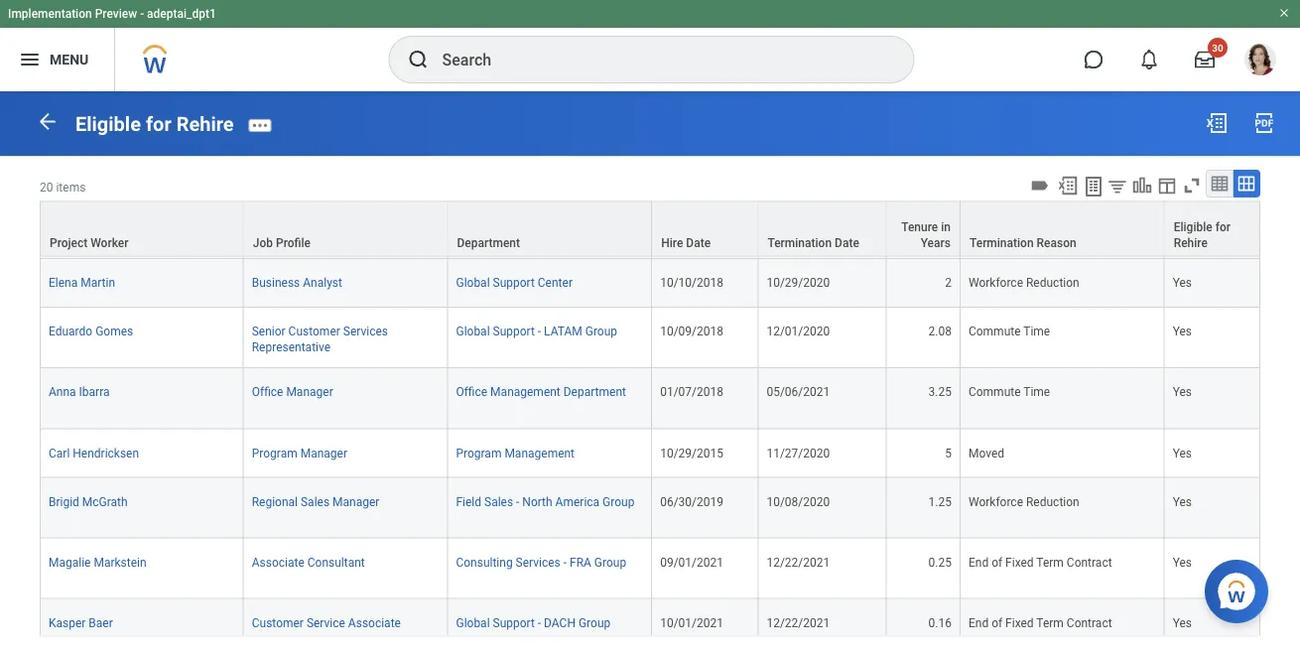 Task type: vqa. For each thing, say whether or not it's contained in the screenshot.
the top Reduction
yes



Task type: locate. For each thing, give the bounding box(es) containing it.
job profile
[[253, 236, 311, 250]]

10/29/2015
[[660, 447, 724, 461]]

- left dach
[[538, 617, 541, 631]]

analyst
[[303, 277, 342, 290]]

yes element
[[1173, 212, 1193, 230], [1173, 273, 1193, 290], [1173, 321, 1193, 339], [1173, 382, 1193, 400], [1173, 443, 1193, 461], [1173, 491, 1193, 509], [1173, 552, 1193, 570], [1173, 613, 1193, 631]]

2 commute time from the top
[[969, 386, 1051, 400]]

term for 0.16
[[1037, 617, 1064, 631]]

1 horizontal spatial associate
[[348, 617, 401, 631]]

department down latam
[[564, 386, 626, 400]]

1 commute time from the top
[[969, 325, 1051, 339]]

1 yes element from the top
[[1173, 212, 1193, 230]]

1 horizontal spatial department
[[564, 386, 626, 400]]

0 vertical spatial commute time
[[969, 325, 1051, 339]]

department
[[457, 236, 520, 250], [564, 386, 626, 400]]

global for global support - dach group
[[456, 617, 490, 631]]

justify image
[[18, 48, 42, 71]]

0 vertical spatial manager
[[286, 386, 333, 400]]

group for global support - dach group
[[579, 617, 611, 631]]

1 sales from the left
[[301, 495, 330, 509]]

group right fra
[[595, 556, 627, 570]]

row containing kasper baer
[[40, 600, 1261, 649]]

10/09/2018
[[660, 325, 724, 339]]

expand/collapse chart image
[[1132, 175, 1154, 197]]

1 vertical spatial workforce reduction
[[969, 495, 1080, 509]]

0 vertical spatial end of fixed term contract
[[969, 556, 1113, 570]]

yes for 2.25
[[1173, 216, 1193, 230]]

global down consulting
[[456, 617, 490, 631]]

4 row from the top
[[40, 308, 1261, 369]]

0 vertical spatial of
[[992, 556, 1003, 570]]

2.08
[[929, 325, 952, 339]]

associate left consultant
[[252, 556, 305, 570]]

3 yes element from the top
[[1173, 321, 1193, 339]]

associate consultant
[[252, 556, 365, 570]]

termination up 10/29/2020
[[768, 236, 832, 250]]

1 vertical spatial eligible for rehire
[[1174, 220, 1231, 250]]

2 time from the top
[[1024, 386, 1051, 400]]

0 horizontal spatial services
[[343, 325, 388, 339]]

8 yes from the top
[[1173, 617, 1193, 631]]

workforce down moved
[[969, 495, 1024, 509]]

2 yes from the top
[[1173, 277, 1193, 290]]

row containing brigid mcgrath
[[40, 478, 1261, 539]]

- left fra
[[564, 556, 567, 570]]

group right america
[[603, 495, 635, 509]]

5 row from the top
[[40, 369, 1261, 430]]

2 global from the top
[[456, 325, 490, 339]]

customer service associate
[[252, 617, 401, 631]]

1 horizontal spatial termination
[[970, 236, 1034, 250]]

management for office
[[491, 386, 561, 400]]

global
[[456, 277, 490, 290], [456, 325, 490, 339], [456, 617, 490, 631]]

customer up job profile
[[252, 216, 304, 230]]

commute for 2.08
[[969, 325, 1021, 339]]

office inside office manager link
[[252, 386, 283, 400]]

tag image
[[1030, 175, 1052, 197]]

associate down consultant
[[348, 617, 401, 631]]

of right 0.16
[[992, 617, 1003, 631]]

0.16
[[929, 617, 952, 631]]

yes element for 1.25
[[1173, 491, 1193, 509]]

09/01/2021
[[660, 556, 724, 570]]

- for dach
[[538, 617, 541, 631]]

program manager link
[[252, 443, 347, 461]]

0 horizontal spatial termination
[[768, 236, 832, 250]]

0 vertical spatial 12/22/2021
[[767, 556, 830, 570]]

reduction for 2
[[1027, 277, 1080, 290]]

3 global from the top
[[456, 617, 490, 631]]

date left tenure in years popup button
[[835, 236, 860, 250]]

global down global support center
[[456, 325, 490, 339]]

menu banner
[[0, 0, 1301, 91]]

support left dach
[[493, 617, 535, 631]]

group right dach
[[579, 617, 611, 631]]

1 of from the top
[[992, 556, 1003, 570]]

commute right 3.25 at the right of page
[[969, 386, 1021, 400]]

hire
[[661, 236, 683, 250]]

2 date from the left
[[835, 236, 860, 250]]

2 reduction from the top
[[1027, 495, 1080, 509]]

ibarra
[[79, 386, 110, 400]]

eligible down 'fullscreen' icon in the top of the page
[[1174, 220, 1213, 234]]

office inside office management department link
[[456, 386, 488, 400]]

yes element for 5
[[1173, 443, 1193, 461]]

table image
[[1210, 174, 1230, 194]]

0 horizontal spatial for
[[146, 112, 171, 136]]

0 vertical spatial fixed
[[1006, 556, 1034, 570]]

1 service from the top
[[307, 216, 345, 230]]

1 time from the top
[[1024, 325, 1051, 339]]

1 12/22/2021 from the top
[[767, 556, 830, 570]]

1 horizontal spatial for
[[1216, 220, 1231, 234]]

management up program management link
[[491, 386, 561, 400]]

contract
[[1067, 556, 1113, 570], [1067, 617, 1113, 631]]

1 reduction from the top
[[1027, 277, 1080, 290]]

magalie markstein link
[[49, 552, 147, 570]]

support down global support center
[[493, 325, 535, 339]]

1 program from the left
[[252, 447, 298, 461]]

0 vertical spatial service
[[307, 216, 345, 230]]

gomes
[[95, 325, 133, 339]]

customer for customer service associate
[[252, 617, 304, 631]]

1 vertical spatial eligible
[[1174, 220, 1213, 234]]

2 vertical spatial customer
[[252, 617, 304, 631]]

support up business
[[252, 232, 294, 246]]

1 horizontal spatial sales
[[485, 495, 513, 509]]

term
[[1037, 556, 1064, 570], [1037, 617, 1064, 631]]

1 office from the left
[[252, 386, 283, 400]]

yes for 3.25
[[1173, 386, 1193, 400]]

0 vertical spatial contract
[[1067, 556, 1113, 570]]

group for consulting services - fra group
[[595, 556, 627, 570]]

5 yes from the top
[[1173, 447, 1193, 461]]

sales
[[301, 495, 330, 509], [485, 495, 513, 509]]

0 vertical spatial associate
[[252, 556, 305, 570]]

2 contract from the top
[[1067, 617, 1113, 631]]

1 vertical spatial associate
[[348, 617, 401, 631]]

in
[[942, 220, 951, 234]]

management
[[491, 386, 561, 400], [505, 447, 575, 461]]

- right preview
[[140, 7, 144, 21]]

0 vertical spatial eligible for rehire
[[75, 112, 234, 136]]

1 vertical spatial management
[[505, 447, 575, 461]]

1 vertical spatial commute time
[[969, 386, 1051, 400]]

6 yes from the top
[[1173, 495, 1193, 509]]

program up regional
[[252, 447, 298, 461]]

cell down export to excel image
[[961, 199, 1165, 260]]

program
[[252, 447, 298, 461], [456, 447, 502, 461]]

8 row from the top
[[40, 539, 1261, 600]]

workforce reduction down moved
[[969, 495, 1080, 509]]

1 vertical spatial service
[[307, 617, 345, 631]]

0 horizontal spatial sales
[[301, 495, 330, 509]]

time for 2.08
[[1024, 325, 1051, 339]]

date right hire
[[686, 236, 711, 250]]

fixed right the 0.25
[[1006, 556, 1034, 570]]

management up field sales - north america group link
[[505, 447, 575, 461]]

1 horizontal spatial office
[[456, 386, 488, 400]]

2 cell from the left
[[653, 199, 759, 260]]

0 vertical spatial global
[[456, 277, 490, 290]]

cell up the 10/10/2018
[[653, 199, 759, 260]]

1 term from the top
[[1037, 556, 1064, 570]]

workforce for 1.25
[[969, 495, 1024, 509]]

6 yes element from the top
[[1173, 491, 1193, 509]]

4 yes from the top
[[1173, 386, 1193, 400]]

anna ibarra
[[49, 386, 110, 400]]

adeptai_dpt1
[[147, 7, 216, 21]]

hire date button
[[653, 202, 758, 255]]

1 vertical spatial global
[[456, 325, 490, 339]]

yes element for 2.08
[[1173, 321, 1193, 339]]

2 end of fixed term contract from the top
[[969, 617, 1113, 631]]

office for office manager
[[252, 386, 283, 400]]

commute time up moved
[[969, 386, 1051, 400]]

mcgrath
[[82, 495, 128, 509]]

0 vertical spatial end
[[969, 556, 989, 570]]

service up profile
[[307, 216, 345, 230]]

1 vertical spatial services
[[516, 556, 561, 570]]

sales right field
[[485, 495, 513, 509]]

global support - dach group
[[456, 617, 611, 631]]

0 vertical spatial reduction
[[1027, 277, 1080, 290]]

reduction for 1.25
[[1027, 495, 1080, 509]]

workforce reduction for 1.25
[[969, 495, 1080, 509]]

11/27/2020
[[767, 447, 830, 461]]

years
[[921, 236, 951, 250]]

0 vertical spatial commute
[[969, 325, 1021, 339]]

1 horizontal spatial eligible for rehire
[[1174, 220, 1231, 250]]

elena martin
[[49, 277, 115, 290]]

toolbar inside eligible for rehire main content
[[1027, 170, 1261, 201]]

2 fixed from the top
[[1006, 617, 1034, 631]]

1 horizontal spatial eligible
[[1174, 220, 1213, 234]]

12/01/2020
[[767, 325, 830, 339]]

1 vertical spatial 12/22/2021
[[767, 617, 830, 631]]

2 term from the top
[[1037, 617, 1064, 631]]

eligible for rehire inside popup button
[[1174, 220, 1231, 250]]

department up "global support center" link
[[457, 236, 520, 250]]

kasper baer link
[[49, 613, 113, 631]]

1 horizontal spatial program
[[456, 447, 502, 461]]

0 vertical spatial customer
[[252, 216, 304, 230]]

0 horizontal spatial department
[[457, 236, 520, 250]]

program up field
[[456, 447, 502, 461]]

3 yes from the top
[[1173, 325, 1193, 339]]

workforce reduction for 2
[[969, 277, 1080, 290]]

notifications large image
[[1140, 50, 1160, 70]]

2 commute from the top
[[969, 386, 1021, 400]]

0 horizontal spatial program
[[252, 447, 298, 461]]

12/22/2021 for 10/01/2021
[[767, 617, 830, 631]]

commute right "2.08"
[[969, 325, 1021, 339]]

yes for 2
[[1173, 277, 1193, 290]]

cell up 10/29/2020
[[759, 199, 887, 260]]

2 workforce from the top
[[969, 495, 1024, 509]]

1 termination from the left
[[768, 236, 832, 250]]

representative
[[252, 341, 331, 355]]

row
[[40, 199, 1261, 260], [40, 201, 1261, 256], [40, 260, 1261, 308], [40, 308, 1261, 369], [40, 369, 1261, 430], [40, 430, 1261, 478], [40, 478, 1261, 539], [40, 539, 1261, 600], [40, 600, 1261, 649]]

7 yes element from the top
[[1173, 552, 1193, 570]]

time right 3.25 at the right of page
[[1024, 386, 1051, 400]]

row containing anna ibarra
[[40, 369, 1261, 430]]

0 horizontal spatial eligible
[[75, 112, 141, 136]]

export to excel image
[[1058, 175, 1079, 197]]

0 vertical spatial workforce
[[969, 277, 1024, 290]]

termination for termination reason
[[970, 236, 1034, 250]]

7 yes from the top
[[1173, 556, 1193, 570]]

1 workforce reduction from the top
[[969, 277, 1080, 290]]

0 horizontal spatial date
[[686, 236, 711, 250]]

1 commute from the top
[[969, 325, 1021, 339]]

1 vertical spatial time
[[1024, 386, 1051, 400]]

field sales - north america group link
[[456, 491, 635, 509]]

anna ibarra link
[[49, 382, 110, 400]]

0 horizontal spatial rehire
[[176, 112, 234, 136]]

- left the north
[[516, 495, 520, 509]]

0 vertical spatial time
[[1024, 325, 1051, 339]]

group
[[586, 325, 618, 339], [603, 495, 635, 509], [595, 556, 627, 570], [579, 617, 611, 631]]

12/22/2021 for 09/01/2021
[[767, 556, 830, 570]]

global up global support - latam group link
[[456, 277, 490, 290]]

of right the 0.25
[[992, 556, 1003, 570]]

2 service from the top
[[307, 617, 345, 631]]

program management
[[456, 447, 575, 461]]

end right 0.16
[[969, 617, 989, 631]]

termination for termination date
[[768, 236, 832, 250]]

termination inside the termination date popup button
[[768, 236, 832, 250]]

workforce right 2
[[969, 277, 1024, 290]]

1 vertical spatial department
[[564, 386, 626, 400]]

support for customer service associate
[[493, 617, 535, 631]]

1 row from the top
[[40, 199, 1261, 260]]

2 end from the top
[[969, 617, 989, 631]]

sales right regional
[[301, 495, 330, 509]]

0 vertical spatial workforce reduction
[[969, 277, 1080, 290]]

fixed right 0.16
[[1006, 617, 1034, 631]]

2 yes element from the top
[[1173, 273, 1193, 290]]

workforce reduction down termination reason
[[969, 277, 1080, 290]]

1 contract from the top
[[1067, 556, 1113, 570]]

fixed for 0.25
[[1006, 556, 1034, 570]]

center
[[538, 277, 573, 290]]

commute time right "2.08"
[[969, 325, 1051, 339]]

1 vertical spatial reduction
[[1027, 495, 1080, 509]]

group right latam
[[586, 325, 618, 339]]

toolbar
[[1027, 170, 1261, 201]]

0 horizontal spatial office
[[252, 386, 283, 400]]

termination left reason
[[970, 236, 1034, 250]]

1 vertical spatial end
[[969, 617, 989, 631]]

implementation preview -   adeptai_dpt1
[[8, 7, 216, 21]]

1 vertical spatial contract
[[1067, 617, 1113, 631]]

manager up regional sales manager link at the left bottom of page
[[301, 447, 347, 461]]

customer inside senior customer services representative
[[289, 325, 340, 339]]

business analyst
[[252, 277, 342, 290]]

office down representative
[[252, 386, 283, 400]]

cell
[[448, 199, 653, 260], [653, 199, 759, 260], [759, 199, 887, 260], [961, 199, 1165, 260]]

program inside program management link
[[456, 447, 502, 461]]

- for latam
[[538, 325, 541, 339]]

4 yes element from the top
[[1173, 382, 1193, 400]]

1 vertical spatial commute
[[969, 386, 1021, 400]]

eligible
[[75, 112, 141, 136], [1174, 220, 1213, 234]]

service inside customer service operations support
[[307, 216, 345, 230]]

regional sales manager
[[252, 495, 380, 509]]

0 vertical spatial services
[[343, 325, 388, 339]]

end right the 0.25
[[969, 556, 989, 570]]

commute time for 3.25
[[969, 386, 1051, 400]]

06/30/2019
[[660, 495, 724, 509]]

6 row from the top
[[40, 430, 1261, 478]]

manager for office manager
[[286, 386, 333, 400]]

3 row from the top
[[40, 260, 1261, 308]]

0 vertical spatial rehire
[[176, 112, 234, 136]]

4 cell from the left
[[961, 199, 1165, 260]]

9 row from the top
[[40, 600, 1261, 649]]

5
[[946, 447, 952, 461]]

10/29/2020
[[767, 277, 830, 290]]

2 termination from the left
[[970, 236, 1034, 250]]

cell up center
[[448, 199, 653, 260]]

menu button
[[0, 28, 114, 91]]

3 cell from the left
[[759, 199, 887, 260]]

customer up representative
[[289, 325, 340, 339]]

0 horizontal spatial associate
[[252, 556, 305, 570]]

0 vertical spatial management
[[491, 386, 561, 400]]

0 vertical spatial department
[[457, 236, 520, 250]]

2 row from the top
[[40, 201, 1261, 256]]

- for fra
[[564, 556, 567, 570]]

1 end of fixed term contract from the top
[[969, 556, 1113, 570]]

-
[[140, 7, 144, 21], [538, 325, 541, 339], [516, 495, 520, 509], [564, 556, 567, 570], [538, 617, 541, 631]]

eligible inside eligible for rehire
[[1174, 220, 1213, 234]]

inbox large image
[[1196, 50, 1215, 70]]

5 yes element from the top
[[1173, 443, 1193, 461]]

1 yes from the top
[[1173, 216, 1193, 230]]

baer
[[89, 617, 113, 631]]

date for termination date
[[835, 236, 860, 250]]

1 vertical spatial fixed
[[1006, 617, 1034, 631]]

brigid mcgrath link
[[49, 491, 128, 509]]

service down consultant
[[307, 617, 345, 631]]

customer
[[252, 216, 304, 230], [289, 325, 340, 339], [252, 617, 304, 631]]

2 sales from the left
[[485, 495, 513, 509]]

8 yes element from the top
[[1173, 613, 1193, 631]]

1 workforce from the top
[[969, 277, 1024, 290]]

manager down representative
[[286, 386, 333, 400]]

termination inside termination reason popup button
[[970, 236, 1034, 250]]

1 vertical spatial customer
[[289, 325, 340, 339]]

1 horizontal spatial date
[[835, 236, 860, 250]]

office up program management link
[[456, 386, 488, 400]]

service
[[307, 216, 345, 230], [307, 617, 345, 631]]

1 horizontal spatial rehire
[[1174, 236, 1208, 250]]

2 of from the top
[[992, 617, 1003, 631]]

2 12/22/2021 from the top
[[767, 617, 830, 631]]

2 program from the left
[[456, 447, 502, 461]]

time
[[1024, 325, 1051, 339], [1024, 386, 1051, 400]]

customer down associate consultant
[[252, 617, 304, 631]]

0 vertical spatial term
[[1037, 556, 1064, 570]]

- inside menu banner
[[140, 7, 144, 21]]

1 vertical spatial end of fixed term contract
[[969, 617, 1113, 631]]

1 cell from the left
[[448, 199, 653, 260]]

2 office from the left
[[456, 386, 488, 400]]

12/22/2021
[[767, 556, 830, 570], [767, 617, 830, 631]]

manager up consultant
[[333, 495, 380, 509]]

1 fixed from the top
[[1006, 556, 1034, 570]]

program inside program manager link
[[252, 447, 298, 461]]

1 vertical spatial workforce
[[969, 495, 1024, 509]]

1 end from the top
[[969, 556, 989, 570]]

global support center
[[456, 277, 573, 290]]

office
[[252, 386, 283, 400], [456, 386, 488, 400]]

1 vertical spatial for
[[1216, 220, 1231, 234]]

2 workforce reduction from the top
[[969, 495, 1080, 509]]

1 vertical spatial term
[[1037, 617, 1064, 631]]

1 date from the left
[[686, 236, 711, 250]]

term for 0.25
[[1037, 556, 1064, 570]]

rehire
[[176, 112, 234, 136], [1174, 236, 1208, 250]]

business
[[252, 277, 300, 290]]

row containing elena martin
[[40, 260, 1261, 308]]

1 global from the top
[[456, 277, 490, 290]]

2 vertical spatial global
[[456, 617, 490, 631]]

support left center
[[493, 277, 535, 290]]

time down termination reason
[[1024, 325, 1051, 339]]

field
[[456, 495, 482, 509]]

of for 0.16
[[992, 617, 1003, 631]]

1 vertical spatial of
[[992, 617, 1003, 631]]

1 vertical spatial manager
[[301, 447, 347, 461]]

yes
[[1173, 216, 1193, 230], [1173, 277, 1193, 290], [1173, 325, 1193, 339], [1173, 386, 1193, 400], [1173, 447, 1193, 461], [1173, 495, 1193, 509], [1173, 556, 1193, 570], [1173, 617, 1193, 631]]

office management department link
[[456, 382, 626, 400]]

martin
[[81, 277, 115, 290]]

global for global support - latam group
[[456, 325, 490, 339]]

- left latam
[[538, 325, 541, 339]]

1 vertical spatial rehire
[[1174, 236, 1208, 250]]

associate
[[252, 556, 305, 570], [348, 617, 401, 631]]

export to excel image
[[1205, 111, 1229, 135]]

eligible right previous page image
[[75, 112, 141, 136]]

customer inside customer service operations support
[[252, 216, 304, 230]]

7 row from the top
[[40, 478, 1261, 539]]



Task type: describe. For each thing, give the bounding box(es) containing it.
global for global support center
[[456, 277, 490, 290]]

fixed for 0.16
[[1006, 617, 1034, 631]]

eligible for rehire link
[[75, 112, 234, 136]]

department button
[[448, 202, 652, 255]]

consulting services - fra group
[[456, 556, 627, 570]]

rehire inside eligible for rehire
[[1174, 236, 1208, 250]]

markstein
[[94, 556, 147, 570]]

0.25
[[929, 556, 952, 570]]

hire date
[[661, 236, 711, 250]]

kasper
[[49, 617, 86, 631]]

eduardo gomes link
[[49, 321, 133, 339]]

row containing tenure in years
[[40, 201, 1261, 256]]

tenure in years button
[[887, 202, 960, 255]]

contract for 0.16
[[1067, 617, 1113, 631]]

0 horizontal spatial eligible for rehire
[[75, 112, 234, 136]]

department inside "popup button"
[[457, 236, 520, 250]]

global support - latam group link
[[456, 321, 618, 339]]

row containing nathan branski
[[40, 199, 1261, 260]]

management for program
[[505, 447, 575, 461]]

anna
[[49, 386, 76, 400]]

service for operations
[[307, 216, 345, 230]]

associate consultant link
[[252, 552, 365, 570]]

services inside senior customer services representative
[[343, 325, 388, 339]]

yes element for 0.25
[[1173, 552, 1193, 570]]

tenure
[[902, 220, 939, 234]]

termination date button
[[759, 202, 886, 255]]

implementation
[[8, 7, 92, 21]]

termination reason
[[970, 236, 1077, 250]]

1.25
[[929, 495, 952, 509]]

program for program management
[[456, 447, 502, 461]]

global support center link
[[456, 273, 573, 290]]

program for program manager
[[252, 447, 298, 461]]

program manager
[[252, 447, 347, 461]]

workforce for 2
[[969, 277, 1024, 290]]

row containing carl hendricksen
[[40, 430, 1261, 478]]

program management link
[[456, 443, 575, 461]]

yes for 5
[[1173, 447, 1193, 461]]

fra
[[570, 556, 592, 570]]

previous page image
[[36, 110, 60, 134]]

carl hendricksen
[[49, 447, 139, 461]]

search image
[[407, 48, 430, 71]]

nathan
[[49, 216, 87, 230]]

magalie markstein
[[49, 556, 147, 570]]

items
[[56, 181, 86, 195]]

end of fixed term contract for 0.16
[[969, 617, 1113, 631]]

support for business analyst
[[493, 277, 535, 290]]

group for global support - latam group
[[586, 325, 618, 339]]

end of fixed term contract for 0.25
[[969, 556, 1113, 570]]

regional
[[252, 495, 298, 509]]

magalie
[[49, 556, 91, 570]]

select to filter grid data image
[[1107, 176, 1129, 197]]

eligible for rehire button
[[1165, 202, 1260, 255]]

yes element for 3.25
[[1173, 382, 1193, 400]]

manager for program manager
[[301, 447, 347, 461]]

support inside customer service operations support
[[252, 232, 294, 246]]

latam
[[544, 325, 583, 339]]

senior customer services representative
[[252, 325, 388, 355]]

kasper baer
[[49, 617, 113, 631]]

customer service operations support link
[[252, 212, 406, 246]]

service for associate
[[307, 617, 345, 631]]

Search Workday  search field
[[442, 38, 873, 81]]

expand table image
[[1237, 174, 1257, 194]]

office for office management department
[[456, 386, 488, 400]]

termination reason button
[[961, 202, 1164, 255]]

time for 3.25
[[1024, 386, 1051, 400]]

end for 0.25
[[969, 556, 989, 570]]

yes element for 2.25
[[1173, 212, 1193, 230]]

project
[[50, 236, 88, 250]]

yes element for 0.16
[[1173, 613, 1193, 631]]

brigid mcgrath
[[49, 495, 128, 509]]

click to view/edit grid preferences image
[[1157, 175, 1179, 197]]

0 vertical spatial for
[[146, 112, 171, 136]]

job profile button
[[244, 202, 447, 255]]

support for senior customer services representative
[[493, 325, 535, 339]]

0 vertical spatial eligible
[[75, 112, 141, 136]]

project worker button
[[41, 202, 243, 255]]

reason
[[1037, 236, 1077, 250]]

sales for regional
[[301, 495, 330, 509]]

- for north
[[516, 495, 520, 509]]

senior
[[252, 325, 286, 339]]

- for adeptai_dpt1
[[140, 7, 144, 21]]

for inside eligible for rehire
[[1216, 220, 1231, 234]]

office manager
[[252, 386, 333, 400]]

yes element for 2
[[1173, 273, 1193, 290]]

termination date
[[768, 236, 860, 250]]

eligible for rehire main content
[[0, 0, 1301, 655]]

contract for 0.25
[[1067, 556, 1113, 570]]

nathan branski
[[49, 216, 129, 230]]

customer service operations support
[[252, 216, 406, 246]]

2.25
[[929, 216, 952, 230]]

export to worksheets image
[[1082, 175, 1106, 199]]

carl
[[49, 447, 70, 461]]

nathan branski link
[[49, 212, 129, 230]]

2 vertical spatial manager
[[333, 495, 380, 509]]

tenure in years
[[902, 220, 951, 250]]

sales for field
[[485, 495, 513, 509]]

20
[[40, 181, 53, 195]]

yes for 2.08
[[1173, 325, 1193, 339]]

of for 0.25
[[992, 556, 1003, 570]]

row containing magalie markstein
[[40, 539, 1261, 600]]

field sales - north america group
[[456, 495, 635, 509]]

commute time for 2.08
[[969, 325, 1051, 339]]

eduardo
[[49, 325, 93, 339]]

moved
[[969, 447, 1005, 461]]

brigid
[[49, 495, 79, 509]]

job
[[253, 236, 273, 250]]

10/10/2018
[[660, 277, 724, 290]]

business analyst link
[[252, 273, 342, 290]]

yes for 1.25
[[1173, 495, 1193, 509]]

regional sales manager link
[[252, 491, 380, 509]]

01/07/2018
[[660, 386, 724, 400]]

yes for 0.16
[[1173, 617, 1193, 631]]

office management department
[[456, 386, 626, 400]]

20 items
[[40, 181, 86, 195]]

consulting services - fra group link
[[456, 552, 627, 570]]

1 horizontal spatial services
[[516, 556, 561, 570]]

fullscreen image
[[1182, 175, 1203, 197]]

3.25
[[929, 386, 952, 400]]

end for 0.16
[[969, 617, 989, 631]]

date for hire date
[[686, 236, 711, 250]]

worker
[[91, 236, 129, 250]]

profile logan mcneil image
[[1245, 44, 1277, 80]]

30 button
[[1184, 38, 1228, 81]]

operations
[[348, 216, 406, 230]]

row containing eduardo gomes
[[40, 308, 1261, 369]]

elena martin link
[[49, 273, 115, 290]]

customer for customer service operations support
[[252, 216, 304, 230]]

yes for 0.25
[[1173, 556, 1193, 570]]

close environment banner image
[[1279, 7, 1291, 19]]

office manager link
[[252, 382, 333, 400]]

commute for 3.25
[[969, 386, 1021, 400]]

view printable version (pdf) image
[[1253, 111, 1277, 135]]

customer service associate link
[[252, 613, 401, 631]]

consulting
[[456, 556, 513, 570]]

preview
[[95, 7, 137, 21]]



